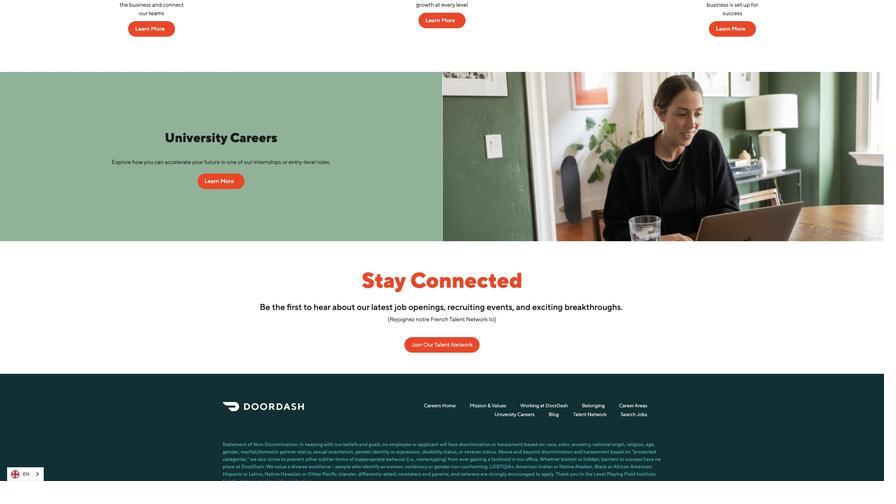 Task type: vqa. For each thing, say whether or not it's contained in the screenshot.
detail
no



Task type: describe. For each thing, give the bounding box(es) containing it.
at inside list
[[540, 403, 544, 409]]

we
[[266, 464, 274, 470]]

foothold
[[491, 457, 511, 462]]

african
[[613, 464, 629, 470]]

1 vertical spatial network
[[451, 341, 473, 348]]

in
[[299, 442, 304, 447]]

mission
[[470, 403, 487, 409]]

0 vertical spatial careers
[[230, 130, 277, 145]]

forms
[[335, 457, 348, 462]]

field
[[624, 471, 635, 477]]

belonging link
[[582, 402, 605, 409]]

(rejoignez
[[388, 316, 415, 323]]

our left latest
[[357, 302, 369, 312]]

to left apply.
[[536, 471, 540, 477]]

en link
[[7, 468, 44, 481]]

expression,
[[396, 449, 421, 455]]

workforce
[[308, 464, 331, 470]]

"protected
[[632, 449, 656, 455]]

1 horizontal spatial non-
[[451, 464, 462, 470]]

other
[[305, 457, 318, 462]]

lgbtqia+,
[[490, 464, 515, 470]]

list containing careers home
[[376, 402, 661, 420]]

university careers
[[165, 130, 277, 145]]

keeping
[[305, 442, 323, 447]]

0 horizontal spatial a
[[287, 464, 290, 470]]

disability
[[422, 449, 442, 455]]

jobs
[[637, 412, 647, 417]]

0 vertical spatial no
[[382, 442, 388, 447]]

exciting
[[532, 302, 563, 312]]

0 vertical spatial native
[[559, 464, 574, 470]]

nonbinary
[[405, 464, 427, 470]]

be the first to hear about our latest job openings, recruiting events, and exciting breakthroughs.
[[260, 302, 624, 312]]

0 vertical spatial in
[[221, 159, 226, 165]]

mission & values link
[[470, 402, 506, 409]]

or up ever
[[459, 449, 463, 455]]

careers home link
[[424, 402, 456, 409]]

and left goals,
[[359, 442, 367, 447]]

0 horizontal spatial discrimination
[[459, 442, 491, 447]]

be
[[260, 302, 270, 312]]

areas
[[635, 403, 647, 409]]

doordash
[[546, 403, 568, 409]]

hispanic
[[223, 471, 242, 477]]

events,
[[487, 302, 514, 312]]

islander,
[[338, 471, 357, 477]]

barriers
[[601, 457, 618, 462]]

applicant
[[418, 442, 439, 447]]

place
[[223, 464, 235, 470]]

latest
[[371, 302, 393, 312]]

(rejoignez notre french talent network lci)
[[388, 316, 496, 323]]

stereotyping)
[[417, 457, 447, 462]]

(i.e.,
[[407, 457, 415, 462]]

1 vertical spatial no
[[655, 457, 661, 462]]

have
[[643, 457, 654, 462]]

talent inside talent network link
[[573, 412, 587, 417]]

women,
[[386, 464, 404, 470]]

mission & values
[[470, 403, 506, 409]]

or down stereotyping) at bottom
[[428, 464, 433, 470]]

1 status, from the left
[[298, 449, 312, 455]]

our up the american
[[517, 457, 524, 462]]

above
[[498, 449, 513, 455]]

join our talent network
[[411, 341, 473, 348]]

1 horizontal spatial a
[[488, 457, 490, 462]]

or down "whether"
[[554, 464, 558, 470]]

status.
[[482, 449, 497, 455]]

entry-
[[289, 159, 304, 165]]

or up behavior
[[391, 449, 395, 455]]

accelerate
[[165, 159, 191, 165]]

to down alaskan,
[[579, 471, 584, 477]]

value
[[274, 464, 286, 470]]

1 horizontal spatial harassment
[[583, 449, 609, 455]]

1 vertical spatial discrimination
[[541, 449, 573, 455]]

how
[[132, 159, 143, 165]]

talent network link
[[573, 411, 607, 418]]

0 vertical spatial harassment
[[497, 442, 523, 447]]

join our talent network link
[[404, 337, 480, 353]]

beyond
[[523, 449, 540, 455]]

first
[[287, 302, 302, 312]]

differently-
[[358, 471, 383, 477]]

your
[[192, 159, 203, 165]]

other
[[308, 471, 321, 477]]

one
[[227, 159, 236, 165]]

and down nonbinary
[[422, 471, 431, 477]]

the inside statement of non-discrimination: in keeping with our beliefs and goals, no employee or applicant will face discrimination or harassment based on: race, color, ancestry, national origin, religion, age, gender, marital/domestic partner status, sexual orientation, gender identity or expression, disability status, or veteran status. above and beyond discrimination and harassment based on "protected categories," we also strive to prevent other subtler forms of inappropriate behavior (i.e., stereotyping) from ever gaining a foothold in our office. whether blatant or hidden, barriers to success have no place at doordash. we value a diverse workforce – people who identify as women, nonbinary or gender non-conforming, lgbtqia+, american indian or native alaskan, black or african american, hispanic or latinx, native hawaiian or other pacific islander, differently-abled, caretakers and parents, and veterans are strongly encouraged to apply. thank you to the level playing field institute for this statement of non-discrimination.
[[585, 471, 593, 477]]

or up alaskan,
[[578, 457, 582, 462]]

0 vertical spatial you
[[144, 159, 153, 165]]

recruiting
[[447, 302, 485, 312]]

1 vertical spatial non-
[[269, 479, 280, 481]]

religion,
[[627, 442, 645, 447]]

identity
[[372, 449, 389, 455]]

doordash.
[[241, 464, 265, 470]]

internships
[[253, 159, 281, 165]]

notre
[[416, 316, 429, 323]]

search
[[621, 412, 636, 417]]

and right above
[[514, 449, 522, 455]]

0 horizontal spatial university
[[165, 130, 227, 145]]

network inside list
[[588, 412, 607, 417]]

american,
[[630, 464, 653, 470]]

english flag image
[[11, 470, 19, 479]]

employee
[[389, 442, 411, 447]]

job
[[394, 302, 407, 312]]

lci)
[[489, 316, 496, 323]]

gender,
[[223, 449, 240, 455]]

french
[[431, 316, 448, 323]]

talent inside join our talent network link
[[434, 341, 450, 348]]

will
[[440, 442, 447, 447]]

office.
[[525, 457, 539, 462]]

0 vertical spatial network
[[466, 316, 488, 323]]

0 horizontal spatial gender
[[355, 449, 371, 455]]

explore
[[112, 159, 131, 165]]

strongly
[[489, 471, 507, 477]]



Task type: locate. For each thing, give the bounding box(es) containing it.
1 horizontal spatial status,
[[443, 449, 458, 455]]

learn more
[[426, 17, 455, 24], [135, 25, 165, 32], [716, 25, 745, 32], [205, 178, 234, 184]]

learn more link
[[418, 13, 466, 28], [128, 21, 175, 37], [709, 21, 756, 37], [197, 173, 245, 189]]

ever
[[459, 457, 469, 462]]

1 vertical spatial in
[[512, 457, 516, 462]]

ancestry,
[[571, 442, 592, 447]]

as
[[381, 464, 385, 470]]

home
[[442, 403, 456, 409]]

stay connected
[[362, 268, 522, 292]]

statement
[[223, 442, 246, 447]]

marital/domestic
[[241, 449, 279, 455]]

harassment up above
[[497, 442, 523, 447]]

en
[[23, 472, 29, 477]]

0 vertical spatial university
[[165, 130, 227, 145]]

and down ancestry,
[[574, 449, 582, 455]]

in left "one"
[[221, 159, 226, 165]]

1 vertical spatial university
[[494, 412, 516, 417]]

1 vertical spatial talent
[[434, 341, 450, 348]]

prevent
[[287, 457, 304, 462]]

of right "one"
[[238, 159, 243, 165]]

0 vertical spatial non-
[[451, 464, 462, 470]]

the down alaskan,
[[585, 471, 593, 477]]

in inside statement of non-discrimination: in keeping with our beliefs and goals, no employee or applicant will face discrimination or harassment based on: race, color, ancestry, national origin, religion, age, gender, marital/domestic partner status, sexual orientation, gender identity or expression, disability status, or veteran status. above and beyond discrimination and harassment based on "protected categories," we also strive to prevent other subtler forms of inappropriate behavior (i.e., stereotyping) from ever gaining a foothold in our office. whether blatant or hidden, barriers to success have no place at doordash. we value a diverse workforce – people who identify as women, nonbinary or gender non-conforming, lgbtqia+, american indian or native alaskan, black or african american, hispanic or latinx, native hawaiian or other pacific islander, differently-abled, caretakers and parents, and veterans are strongly encouraged to apply. thank you to the level playing field institute for this statement of non-discrimination.
[[512, 457, 516, 462]]

status,
[[298, 449, 312, 455], [443, 449, 458, 455]]

a down the status.
[[488, 457, 490, 462]]

1 horizontal spatial no
[[655, 457, 661, 462]]

and right "events,"
[[516, 302, 530, 312]]

hear
[[313, 302, 330, 312]]

stay
[[362, 268, 405, 292]]

based down the origin, at the bottom of page
[[610, 449, 624, 455]]

talent right our
[[434, 341, 450, 348]]

or left "entry-"
[[282, 159, 287, 165]]

search jobs link
[[621, 411, 647, 418]]

orientation,
[[328, 449, 354, 455]]

network down belonging link
[[588, 412, 607, 417]]

1 horizontal spatial gender
[[434, 464, 450, 470]]

the
[[272, 302, 285, 312], [585, 471, 593, 477]]

university
[[165, 130, 227, 145], [494, 412, 516, 417]]

2 vertical spatial talent
[[573, 412, 587, 417]]

in down above
[[512, 457, 516, 462]]

1 vertical spatial a
[[287, 464, 290, 470]]

university inside career areas university careers
[[494, 412, 516, 417]]

gender up inappropriate
[[355, 449, 371, 455]]

the right be
[[272, 302, 285, 312]]

discrimination.
[[280, 479, 312, 481]]

harassment up the hidden,
[[583, 449, 609, 455]]

2 status, from the left
[[443, 449, 458, 455]]

blog
[[549, 412, 559, 417]]

or up expression,
[[412, 442, 417, 447]]

of down latinx,
[[263, 479, 268, 481]]

0 horizontal spatial in
[[221, 159, 226, 165]]

pacific
[[322, 471, 337, 477]]

american
[[516, 464, 537, 470]]

1 horizontal spatial native
[[559, 464, 574, 470]]

0 vertical spatial based
[[524, 442, 538, 447]]

institute
[[636, 471, 656, 477]]

you inside statement of non-discrimination: in keeping with our beliefs and goals, no employee or applicant will face discrimination or harassment based on: race, color, ancestry, national origin, religion, age, gender, marital/domestic partner status, sexual orientation, gender identity or expression, disability status, or veteran status. above and beyond discrimination and harassment based on "protected categories," we also strive to prevent other subtler forms of inappropriate behavior (i.e., stereotyping) from ever gaining a foothold in our office. whether blatant or hidden, barriers to success have no place at doordash. we value a diverse workforce – people who identify as women, nonbinary or gender non-conforming, lgbtqia+, american indian or native alaskan, black or african american, hispanic or latinx, native hawaiian or other pacific islander, differently-abled, caretakers and parents, and veterans are strongly encouraged to apply. thank you to the level playing field institute for this statement of non-discrimination.
[[570, 471, 578, 477]]

latinx,
[[249, 471, 264, 477]]

future
[[204, 159, 220, 165]]

0 vertical spatial gender
[[355, 449, 371, 455]]

careers down the working
[[517, 412, 535, 417]]

2 vertical spatial careers
[[517, 412, 535, 417]]

0 horizontal spatial non-
[[269, 479, 280, 481]]

a
[[488, 457, 490, 462], [287, 464, 290, 470]]

1 vertical spatial based
[[610, 449, 624, 455]]

at
[[540, 403, 544, 409], [236, 464, 240, 470]]

careers home
[[424, 403, 456, 409]]

0 horizontal spatial status,
[[298, 449, 312, 455]]

2 horizontal spatial careers
[[517, 412, 535, 417]]

breakthroughs.
[[564, 302, 623, 312]]

of
[[238, 159, 243, 165], [247, 442, 252, 447], [349, 457, 354, 462], [263, 479, 268, 481]]

0 vertical spatial discrimination
[[459, 442, 491, 447]]

indian
[[538, 464, 553, 470]]

1 horizontal spatial in
[[512, 457, 516, 462]]

or down diverse
[[302, 471, 307, 477]]

identify
[[362, 464, 379, 470]]

diverse
[[291, 464, 307, 470]]

0 horizontal spatial no
[[382, 442, 388, 447]]

0 horizontal spatial you
[[144, 159, 153, 165]]

at right the working
[[540, 403, 544, 409]]

blatant
[[561, 457, 577, 462]]

0 vertical spatial a
[[488, 457, 490, 462]]

no
[[382, 442, 388, 447], [655, 457, 661, 462]]

beliefs
[[343, 442, 358, 447]]

1 vertical spatial gender
[[434, 464, 450, 470]]

0 horizontal spatial native
[[265, 471, 280, 477]]

status, down in
[[298, 449, 312, 455]]

0 horizontal spatial based
[[524, 442, 538, 447]]

we
[[250, 457, 257, 462]]

gender
[[355, 449, 371, 455], [434, 464, 450, 470]]

university careers link
[[494, 411, 535, 418]]

strive
[[268, 457, 280, 462]]

0 vertical spatial the
[[272, 302, 285, 312]]

our up the orientation,
[[335, 442, 342, 447]]

1 vertical spatial harassment
[[583, 449, 609, 455]]

of left non-
[[247, 442, 252, 447]]

to
[[304, 302, 312, 312], [281, 457, 286, 462], [619, 457, 624, 462], [536, 471, 540, 477], [579, 471, 584, 477]]

talent network
[[573, 412, 607, 417]]

based up beyond
[[524, 442, 538, 447]]

at down categories,"
[[236, 464, 240, 470]]

to up value
[[281, 457, 286, 462]]

0 horizontal spatial harassment
[[497, 442, 523, 447]]

explore how you can accelerate your future in one of our internships or entry-level roles.
[[112, 159, 330, 165]]

to right first
[[304, 302, 312, 312]]

0 vertical spatial at
[[540, 403, 544, 409]]

to up african
[[619, 457, 624, 462]]

no up identity
[[382, 442, 388, 447]]

careers up the internships
[[230, 130, 277, 145]]

partner
[[280, 449, 297, 455]]

1 vertical spatial at
[[236, 464, 240, 470]]

statement
[[239, 479, 262, 481]]

from
[[448, 457, 458, 462]]

1 horizontal spatial university
[[494, 412, 516, 417]]

abled,
[[383, 471, 397, 477]]

list
[[376, 402, 661, 420]]

color,
[[558, 442, 570, 447]]

behavior
[[386, 457, 406, 462]]

subtler
[[319, 457, 334, 462]]

1 horizontal spatial careers
[[424, 403, 441, 409]]

university up your
[[165, 130, 227, 145]]

talent down belonging at the right bottom of page
[[573, 412, 587, 417]]

network down (rejoignez notre french talent network lci) in the bottom of the page
[[451, 341, 473, 348]]

1 vertical spatial the
[[585, 471, 593, 477]]

1 horizontal spatial you
[[570, 471, 578, 477]]

1 vertical spatial native
[[265, 471, 280, 477]]

or up statement
[[243, 471, 248, 477]]

gender up the parents,
[[434, 464, 450, 470]]

gaining
[[470, 457, 487, 462]]

national
[[593, 442, 611, 447]]

network left the lci)
[[466, 316, 488, 323]]

are
[[481, 471, 488, 477]]

working at doordash link
[[520, 402, 568, 409]]

discrimination up veteran
[[459, 442, 491, 447]]

openings,
[[408, 302, 445, 312]]

or down barriers
[[608, 464, 612, 470]]

non- down we
[[269, 479, 280, 481]]

caretakers
[[398, 471, 421, 477]]

face
[[448, 442, 458, 447]]

1 horizontal spatial discrimination
[[541, 449, 573, 455]]

native down we
[[265, 471, 280, 477]]

discrimination down race, at the right bottom of page
[[541, 449, 573, 455]]

a up hawaiian
[[287, 464, 290, 470]]

you left can
[[144, 159, 153, 165]]

1 horizontal spatial based
[[610, 449, 624, 455]]

thank
[[556, 471, 569, 477]]

0 horizontal spatial at
[[236, 464, 240, 470]]

1 horizontal spatial the
[[585, 471, 593, 477]]

categories,"
[[223, 457, 249, 462]]

0 vertical spatial talent
[[449, 316, 465, 323]]

whether
[[540, 457, 560, 462]]

of up who
[[349, 457, 354, 462]]

career
[[619, 403, 634, 409]]

1 vertical spatial careers
[[424, 403, 441, 409]]

discrimination:
[[265, 442, 298, 447]]

2 vertical spatial network
[[588, 412, 607, 417]]

Language field
[[7, 468, 44, 481]]

our right "one"
[[244, 159, 252, 165]]

values
[[492, 403, 506, 409]]

sexual
[[313, 449, 327, 455]]

apply.
[[541, 471, 555, 477]]

about
[[332, 302, 355, 312]]

no right have
[[655, 457, 661, 462]]

at inside statement of non-discrimination: in keeping with our beliefs and goals, no employee or applicant will face discrimination or harassment based on: race, color, ancestry, national origin, religion, age, gender, marital/domestic partner status, sexual orientation, gender identity or expression, disability status, or veteran status. above and beyond discrimination and harassment based on "protected categories," we also strive to prevent other subtler forms of inappropriate behavior (i.e., stereotyping) from ever gaining a foothold in our office. whether blatant or hidden, barriers to success have no place at doordash. we value a diverse workforce – people who identify as women, nonbinary or gender non-conforming, lgbtqia+, american indian or native alaskan, black or african american, hispanic or latinx, native hawaiian or other pacific islander, differently-abled, caretakers and parents, and veterans are strongly encouraged to apply. thank you to the level playing field institute for this statement of non-discrimination.
[[236, 464, 240, 470]]

people
[[335, 464, 351, 470]]

native down blatant
[[559, 464, 574, 470]]

native
[[559, 464, 574, 470], [265, 471, 280, 477]]

0 horizontal spatial the
[[272, 302, 285, 312]]

status, down face
[[443, 449, 458, 455]]

veteran
[[464, 449, 481, 455]]

or up the status.
[[492, 442, 496, 447]]

non- down the from
[[451, 464, 462, 470]]

search jobs
[[621, 412, 647, 417]]

you right thank
[[570, 471, 578, 477]]

discrimination
[[459, 442, 491, 447], [541, 449, 573, 455]]

university down values
[[494, 412, 516, 417]]

statement of non-discrimination: in keeping with our beliefs and goals, no employee or applicant will face discrimination or harassment based on: race, color, ancestry, national origin, religion, age, gender, marital/domestic partner status, sexual orientation, gender identity or expression, disability status, or veteran status. above and beyond discrimination and harassment based on "protected categories," we also strive to prevent other subtler forms of inappropriate behavior (i.e., stereotyping) from ever gaining a foothold in our office. whether blatant or hidden, barriers to success have no place at doordash. we value a diverse workforce – people who identify as women, nonbinary or gender non-conforming, lgbtqia+, american indian or native alaskan, black or african american, hispanic or latinx, native hawaiian or other pacific islander, differently-abled, caretakers and parents, and veterans are strongly encouraged to apply. thank you to the level playing field institute for this statement of non-discrimination.
[[223, 442, 661, 481]]

1 vertical spatial you
[[570, 471, 578, 477]]

origin,
[[612, 442, 626, 447]]

0 horizontal spatial careers
[[230, 130, 277, 145]]

careers inside career areas university careers
[[517, 412, 535, 417]]

and right the parents,
[[451, 471, 459, 477]]

1 horizontal spatial at
[[540, 403, 544, 409]]

careers left home
[[424, 403, 441, 409]]

alaskan,
[[575, 464, 593, 470]]

talent down recruiting
[[449, 316, 465, 323]]



